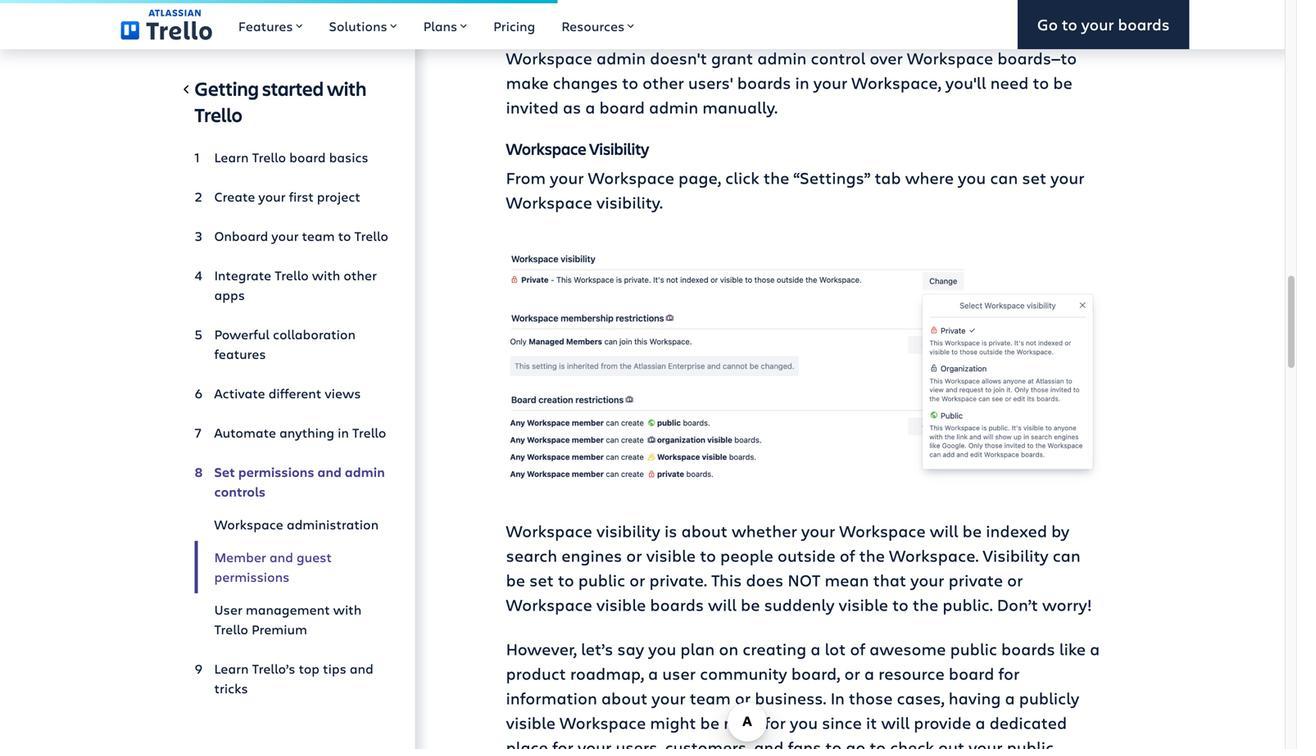 Task type: describe. For each thing, give the bounding box(es) containing it.
user
[[663, 662, 696, 685]]

be down search
[[506, 569, 525, 591]]

premium)
[[965, 22, 1040, 44]]

plan
[[681, 638, 715, 660]]

people
[[721, 544, 774, 567]]

in inside 'for free workspaces (those that haven't upgraded to trello premium) being a workspace admin doesn't grant admin control over workspace boards—to make changes to other users' boards in your workspace, you'll need to be invited as a board admin manually.'
[[796, 71, 810, 93]]

publicly
[[1020, 687, 1080, 709]]

boards right being
[[1118, 14, 1170, 35]]

and inside however, let's say you plan on creating a lot of awesome public boards like a product roadmap, a user community board, or a resource board for information about your team or business. in those cases, having a publicly visible workspace might be right for you since it will provide a dedicated place for your users, customers, and fans to go to check out your pu
[[754, 736, 784, 749]]

started
[[262, 75, 324, 101]]

visible inside however, let's say you plan on creating a lot of awesome public boards like a product roadmap, a user community board, or a resource board for information about your team or business. in those cases, having a publicly visible workspace might be right for you since it will provide a dedicated place for your users, customers, and fans to go to check out your pu
[[506, 712, 556, 734]]

user management with trello premium
[[214, 601, 362, 638]]

or down visibility
[[627, 544, 642, 567]]

integrate trello with other apps link
[[195, 259, 389, 311]]

integrate trello with other apps
[[214, 266, 377, 304]]

to down it
[[870, 736, 886, 749]]

boards inside workspace visibility is about whether your workspace will be indexed by search engines or visible to people outside of the workspace. visibility can be set to public or private. this does not mean that your private or workspace visible boards will be suddenly visible to the public. don't worry!
[[650, 594, 704, 616]]

workspace inside however, let's say you plan on creating a lot of awesome public boards like a product roadmap, a user community board, or a resource board for information about your team or business. in those cases, having a publicly visible workspace might be right for you since it will provide a dedicated place for your users, customers, and fans to go to check out your pu
[[560, 712, 646, 734]]

top
[[299, 660, 320, 677]]

workspace up member
[[214, 516, 283, 533]]

users'
[[688, 71, 733, 93]]

0 horizontal spatial board
[[289, 148, 326, 166]]

go
[[1038, 14, 1058, 35]]

pricing link
[[480, 0, 549, 49]]

trello inside onboard your team to trello link
[[354, 227, 389, 245]]

about inside workspace visibility is about whether your workspace will be indexed by search engines or visible to people outside of the workspace. visibility can be set to public or private. this does not mean that your private or workspace visible boards will be suddenly visible to the public. don't worry!
[[682, 520, 728, 542]]

page,
[[679, 166, 721, 188]]

"settings"
[[794, 166, 871, 188]]

by
[[1052, 520, 1070, 542]]

or left private. in the right of the page
[[630, 569, 646, 591]]

a left lot
[[811, 638, 821, 660]]

and inside member and guest permissions
[[270, 548, 293, 566]]

1 vertical spatial will
[[708, 594, 737, 616]]

control
[[811, 47, 866, 69]]

go to your boards link
[[1018, 0, 1190, 49]]

workspace visibility from your workspace page, click the "settings" tab where you can set your workspace visibility.
[[506, 138, 1085, 213]]

create your first project link
[[195, 180, 389, 213]]

automate anything in trello link
[[195, 416, 389, 449]]

visibility.
[[597, 191, 663, 213]]

guest
[[297, 548, 332, 566]]

team inside onboard your team to trello link
[[302, 227, 335, 245]]

page progress progress bar
[[0, 0, 558, 3]]

however, let's say you plan on creating a lot of awesome public boards like a product roadmap, a user community board, or a resource board for information about your team or business. in those cases, having a publicly visible workspace might be right for you since it will provide a dedicated place for your users, customers, and fans to go to check out your pu
[[506, 638, 1100, 749]]

is
[[665, 520, 677, 542]]

your inside 'for free workspaces (those that haven't upgraded to trello premium) being a workspace admin doesn't grant admin control over workspace boards—to make changes to other users' boards in your workspace, you'll need to be invited as a board admin manually.'
[[814, 71, 848, 93]]

powerful
[[214, 325, 270, 343]]

workspace visibility is about whether your workspace will be indexed by search engines or visible to people outside of the workspace. visibility can be set to public or private. this does not mean that your private or workspace visible boards will be suddenly visible to the public. don't worry!
[[506, 520, 1093, 616]]

creating
[[743, 638, 807, 660]]

visible down is
[[647, 544, 696, 567]]

solutions
[[329, 17, 387, 35]]

indexed
[[986, 520, 1048, 542]]

boards inside 'for free workspaces (those that haven't upgraded to trello premium) being a workspace admin doesn't grant admin control over workspace boards—to make changes to other users' boards in your workspace, you'll need to be invited as a board admin manually.'
[[738, 71, 791, 93]]

board inside 'for free workspaces (those that haven't upgraded to trello premium) being a workspace admin doesn't grant admin control over workspace boards—to make changes to other users' boards in your workspace, you'll need to be invited as a board admin manually.'
[[600, 96, 645, 118]]

business.
[[755, 687, 827, 709]]

of inside however, let's say you plan on creating a lot of awesome public boards like a product roadmap, a user community board, or a resource board for information about your team or business. in those cases, having a publicly visible workspace might be right for you since it will provide a dedicated place for your users, customers, and fans to go to check out your pu
[[850, 638, 866, 660]]

suddenly
[[764, 594, 835, 616]]

collaboration
[[273, 325, 356, 343]]

with for management
[[333, 601, 362, 618]]

boards inside however, let's say you plan on creating a lot of awesome public boards like a product roadmap, a user community board, or a resource board for information about your team or business. in those cases, having a publicly visible workspace might be right for you since it will provide a dedicated place for your users, customers, and fans to go to check out your pu
[[1002, 638, 1056, 660]]

onboard your team to trello link
[[195, 220, 389, 252]]

(those
[[668, 22, 717, 44]]

public.
[[943, 594, 993, 616]]

plans button
[[410, 0, 480, 49]]

and inside learn trello's top tips and tricks
[[350, 660, 374, 677]]

2 horizontal spatial the
[[913, 594, 939, 616]]

go to your boards
[[1038, 14, 1170, 35]]

be left "indexed"
[[963, 520, 982, 542]]

don't
[[997, 594, 1039, 616]]

administration
[[287, 516, 379, 533]]

basics
[[329, 148, 369, 166]]

workspace.
[[889, 544, 979, 567]]

upgraded
[[819, 22, 894, 44]]

2 horizontal spatial will
[[930, 520, 959, 542]]

a right like
[[1090, 638, 1100, 660]]

to up this
[[700, 544, 716, 567]]

activate different views
[[214, 384, 361, 402]]

awesome
[[870, 638, 946, 660]]

or down community at the right bottom
[[735, 687, 751, 709]]

provide
[[914, 712, 972, 734]]

invited
[[506, 96, 559, 118]]

trello inside 'for free workspaces (those that haven't upgraded to trello premium) being a workspace admin doesn't grant admin control over workspace boards—to make changes to other users' boards in your workspace, you'll need to be invited as a board admin manually.'
[[919, 22, 961, 44]]

integrate
[[214, 266, 271, 284]]

to down 'since'
[[826, 736, 842, 749]]

in
[[831, 687, 845, 709]]

0 horizontal spatial for
[[552, 736, 574, 749]]

features
[[214, 345, 266, 363]]

does
[[746, 569, 784, 591]]

can inside workspace visibility is about whether your workspace will be indexed by search engines or visible to people outside of the workspace. visibility can be set to public or private. this does not mean that your private or workspace visible boards will be suddenly visible to the public. don't worry!
[[1053, 544, 1081, 567]]

private.
[[650, 569, 707, 591]]

management
[[246, 601, 330, 618]]

admin down "haven't"
[[758, 47, 807, 69]]

other inside 'for free workspaces (those that haven't upgraded to trello premium) being a workspace admin doesn't grant admin control over workspace boards—to make changes to other users' boards in your workspace, you'll need to be invited as a board admin manually.'
[[643, 71, 684, 93]]

1 horizontal spatial the
[[860, 544, 885, 567]]

doesn't
[[650, 47, 707, 69]]

search
[[506, 544, 557, 567]]

visibility inside workspace visibility from your workspace page, click the "settings" tab where you can set your workspace visibility.
[[589, 138, 650, 159]]

features
[[238, 17, 293, 35]]

private
[[949, 569, 1003, 591]]

automate
[[214, 424, 276, 441]]

however,
[[506, 638, 577, 660]]

for
[[506, 22, 531, 44]]

workspace down free
[[506, 47, 593, 69]]

create your first project
[[214, 188, 361, 205]]

or up don't
[[1008, 569, 1023, 591]]

workspace administration link
[[195, 508, 389, 541]]

product
[[506, 662, 566, 685]]

information
[[506, 687, 597, 709]]

like
[[1060, 638, 1086, 660]]

to down engines
[[558, 569, 574, 591]]

user
[[214, 601, 243, 618]]

to up the awesome
[[893, 594, 909, 616]]

be inside 'for free workspaces (those that haven't upgraded to trello premium) being a workspace admin doesn't grant admin control over workspace boards—to make changes to other users' boards in your workspace, you'll need to be invited as a board admin manually.'
[[1054, 71, 1073, 93]]

from
[[506, 166, 546, 188]]

learn for learn trello's top tips and tricks
[[214, 660, 249, 677]]

board inside however, let's say you plan on creating a lot of awesome public boards like a product roadmap, a user community board, or a resource board for information about your team or business. in those cases, having a publicly visible workspace might be right for you since it will provide a dedicated place for your users, customers, and fans to go to check out your pu
[[949, 662, 995, 685]]

to down project
[[338, 227, 351, 245]]

set permissions and admin controls
[[214, 463, 385, 500]]

first
[[289, 188, 314, 205]]

learn trello board basics
[[214, 148, 369, 166]]

set inside workspace visibility is about whether your workspace will be indexed by search engines or visible to people outside of the workspace. visibility can be set to public or private. this does not mean that your private or workspace visible boards will be suddenly visible to the public. don't worry!
[[530, 569, 554, 591]]

place
[[506, 736, 548, 749]]



Task type: locate. For each thing, give the bounding box(es) containing it.
learn up create
[[214, 148, 249, 166]]

0 horizontal spatial will
[[708, 594, 737, 616]]

1 horizontal spatial will
[[882, 712, 910, 734]]

1 horizontal spatial team
[[690, 687, 731, 709]]

0 vertical spatial can
[[990, 166, 1018, 188]]

public down engines
[[578, 569, 626, 591]]

other inside integrate trello with other apps
[[344, 266, 377, 284]]

0 vertical spatial other
[[643, 71, 684, 93]]

the right click
[[764, 166, 790, 188]]

a down having
[[976, 712, 986, 734]]

2 vertical spatial will
[[882, 712, 910, 734]]

1 horizontal spatial that
[[874, 569, 907, 591]]

learn up tricks
[[214, 660, 249, 677]]

admin down users'
[[649, 96, 699, 118]]

2 vertical spatial you
[[790, 712, 818, 734]]

a up dedicated
[[1005, 687, 1015, 709]]

boards down private. in the right of the page
[[650, 594, 704, 616]]

about right is
[[682, 520, 728, 542]]

and left guest
[[270, 548, 293, 566]]

visibility
[[589, 138, 650, 159], [983, 544, 1049, 567]]

be
[[1054, 71, 1073, 93], [963, 520, 982, 542], [506, 569, 525, 591], [741, 594, 760, 616], [700, 712, 720, 734]]

workspace up visibility.
[[588, 166, 675, 188]]

board up having
[[949, 662, 995, 685]]

1 vertical spatial public
[[951, 638, 998, 660]]

0 horizontal spatial visibility
[[589, 138, 650, 159]]

powerful collaboration features link
[[195, 318, 389, 371]]

manually.
[[703, 96, 778, 118]]

1 horizontal spatial in
[[796, 71, 810, 93]]

can inside workspace visibility from your workspace page, click the "settings" tab where you can set your workspace visibility.
[[990, 166, 1018, 188]]

onboard your team to trello
[[214, 227, 389, 245]]

admin up administration
[[345, 463, 385, 481]]

will
[[930, 520, 959, 542], [708, 594, 737, 616], [882, 712, 910, 734]]

with for started
[[327, 75, 367, 101]]

a right as
[[585, 96, 595, 118]]

1 horizontal spatial for
[[765, 712, 786, 734]]

trello inside 'getting started with trello'
[[195, 102, 242, 127]]

0 vertical spatial the
[[764, 166, 790, 188]]

will up workspace.
[[930, 520, 959, 542]]

team
[[302, 227, 335, 245], [690, 687, 731, 709]]

that up grant
[[721, 22, 754, 44]]

visible up say
[[597, 594, 646, 616]]

team down user
[[690, 687, 731, 709]]

with for trello
[[312, 266, 340, 284]]

workspace up from
[[506, 138, 587, 159]]

a left user
[[648, 662, 658, 685]]

getting
[[195, 75, 259, 101]]

workspace down from
[[506, 191, 593, 213]]

tricks
[[214, 680, 248, 697]]

for up having
[[999, 662, 1020, 685]]

workspace up workspace.
[[840, 520, 926, 542]]

make
[[506, 71, 549, 93]]

0 vertical spatial for
[[999, 662, 1020, 685]]

0 vertical spatial team
[[302, 227, 335, 245]]

over
[[870, 47, 903, 69]]

be down boards—to
[[1054, 71, 1073, 93]]

0 vertical spatial visibility
[[589, 138, 650, 159]]

powerful collaboration features
[[214, 325, 356, 363]]

will inside however, let's say you plan on creating a lot of awesome public boards like a product roadmap, a user community board, or a resource board for information about your team or business. in those cases, having a publicly visible workspace might be right for you since it will provide a dedicated place for your users, customers, and fans to go to check out your pu
[[882, 712, 910, 734]]

resource
[[879, 662, 945, 685]]

with inside 'getting started with trello'
[[327, 75, 367, 101]]

with down onboard your team to trello
[[312, 266, 340, 284]]

free
[[535, 22, 565, 44]]

with inside integrate trello with other apps
[[312, 266, 340, 284]]

board,
[[792, 662, 841, 685]]

learn inside learn trello's top tips and tricks
[[214, 660, 249, 677]]

about
[[682, 520, 728, 542], [602, 687, 648, 709]]

1 horizontal spatial visibility
[[983, 544, 1049, 567]]

being
[[1044, 22, 1087, 44]]

the inside workspace visibility from your workspace page, click the "settings" tab where you can set your workspace visibility.
[[764, 166, 790, 188]]

0 horizontal spatial the
[[764, 166, 790, 188]]

learn trello's top tips and tricks link
[[195, 652, 389, 705]]

worry!
[[1043, 594, 1093, 616]]

admin inside set permissions and admin controls
[[345, 463, 385, 481]]

boards left like
[[1002, 638, 1056, 660]]

2 vertical spatial the
[[913, 594, 939, 616]]

learn trello's top tips and tricks
[[214, 660, 374, 697]]

controls
[[214, 483, 266, 500]]

you
[[958, 166, 986, 188], [649, 638, 677, 660], [790, 712, 818, 734]]

create
[[214, 188, 255, 205]]

you up user
[[649, 638, 677, 660]]

let's
[[581, 638, 613, 660]]

you inside workspace visibility from your workspace page, click the "settings" tab where you can set your workspace visibility.
[[958, 166, 986, 188]]

can right where on the right
[[990, 166, 1018, 188]]

trello inside integrate trello with other apps
[[275, 266, 309, 284]]

0 vertical spatial learn
[[214, 148, 249, 166]]

2 vertical spatial for
[[552, 736, 574, 749]]

premium
[[252, 621, 307, 638]]

2 horizontal spatial board
[[949, 662, 995, 685]]

other down "doesn't"
[[643, 71, 684, 93]]

engines
[[562, 544, 622, 567]]

board down changes on the top left
[[600, 96, 645, 118]]

tips
[[323, 660, 347, 677]]

of up mean at the right
[[840, 544, 855, 567]]

having
[[949, 687, 1001, 709]]

0 vertical spatial will
[[930, 520, 959, 542]]

and right "tips"
[[350, 660, 374, 677]]

not
[[788, 569, 821, 591]]

for
[[999, 662, 1020, 685], [765, 712, 786, 734], [552, 736, 574, 749]]

1 vertical spatial you
[[649, 638, 677, 660]]

0 horizontal spatial about
[[602, 687, 648, 709]]

0 vertical spatial with
[[327, 75, 367, 101]]

1 vertical spatial with
[[312, 266, 340, 284]]

or up in
[[845, 662, 861, 685]]

member and guest permissions
[[214, 548, 332, 586]]

haven't
[[758, 22, 815, 44]]

permissions up controls
[[238, 463, 314, 481]]

1 vertical spatial learn
[[214, 660, 249, 677]]

set inside workspace visibility from your workspace page, click the "settings" tab where you can set your workspace visibility.
[[1023, 166, 1047, 188]]

team down first
[[302, 227, 335, 245]]

0 vertical spatial set
[[1023, 166, 1047, 188]]

permissions inside member and guest permissions
[[214, 568, 290, 586]]

you right where on the right
[[958, 166, 986, 188]]

of inside workspace visibility is about whether your workspace will be indexed by search engines or visible to people outside of the workspace. visibility can be set to public or private. this does not mean that your private or workspace visible boards will be suddenly visible to the public. don't worry!
[[840, 544, 855, 567]]

cases,
[[897, 687, 945, 709]]

workspace up however, at left bottom
[[506, 594, 593, 616]]

1 learn from the top
[[214, 148, 249, 166]]

dedicated
[[990, 712, 1067, 734]]

where
[[906, 166, 954, 188]]

that right mean at the right
[[874, 569, 907, 591]]

0 vertical spatial of
[[840, 544, 855, 567]]

public inside workspace visibility is about whether your workspace will be indexed by search engines or visible to people outside of the workspace. visibility can be set to public or private. this does not mean that your private or workspace visible boards will be suddenly visible to the public. don't worry!
[[578, 569, 626, 591]]

roadmap,
[[570, 662, 644, 685]]

to down boards—to
[[1033, 71, 1049, 93]]

admin down the workspaces
[[597, 47, 646, 69]]

other down onboard your team to trello
[[344, 266, 377, 284]]

can
[[990, 166, 1018, 188], [1053, 544, 1081, 567]]

team inside however, let's say you plan on creating a lot of awesome public boards like a product roadmap, a user community board, or a resource board for information about your team or business. in those cases, having a publicly visible workspace might be right for you since it will provide a dedicated place for your users, customers, and fans to go to check out your pu
[[690, 687, 731, 709]]

your
[[1082, 14, 1114, 35], [814, 71, 848, 93], [550, 166, 584, 188], [1051, 166, 1085, 188], [259, 188, 286, 205], [272, 227, 299, 245], [802, 520, 836, 542], [911, 569, 945, 591], [652, 687, 686, 709], [578, 736, 612, 749], [969, 736, 1003, 749]]

in inside automate anything in trello link
[[338, 424, 349, 441]]

permissions inside set permissions and admin controls
[[238, 463, 314, 481]]

visibility inside workspace visibility is about whether your workspace will be indexed by search engines or visible to people outside of the workspace. visibility can be set to public or private. this does not mean that your private or workspace visible boards will be suddenly visible to the public. don't worry!
[[983, 544, 1049, 567]]

1 horizontal spatial public
[[951, 638, 998, 660]]

mean
[[825, 569, 869, 591]]

1 vertical spatial of
[[850, 638, 866, 660]]

visibility
[[597, 520, 661, 542]]

trello down project
[[354, 227, 389, 245]]

0 vertical spatial board
[[600, 96, 645, 118]]

anything
[[280, 424, 334, 441]]

visible up place
[[506, 712, 556, 734]]

outside
[[778, 544, 836, 567]]

1 vertical spatial visibility
[[983, 544, 1049, 567]]

workspace,
[[852, 71, 942, 93]]

0 horizontal spatial can
[[990, 166, 1018, 188]]

to up over
[[898, 22, 914, 44]]

set
[[1023, 166, 1047, 188], [530, 569, 554, 591]]

be down does
[[741, 594, 760, 616]]

that inside workspace visibility is about whether your workspace will be indexed by search engines or visible to people outside of the workspace. visibility can be set to public or private. this does not mean that your private or workspace visible boards will be suddenly visible to the public. don't worry!
[[874, 569, 907, 591]]

and down right
[[754, 736, 784, 749]]

0 horizontal spatial team
[[302, 227, 335, 245]]

automate anything in trello
[[214, 424, 386, 441]]

users,
[[616, 736, 661, 749]]

of right lot
[[850, 638, 866, 660]]

0 horizontal spatial set
[[530, 569, 554, 591]]

1 vertical spatial permissions
[[214, 568, 290, 586]]

trello inside automate anything in trello link
[[352, 424, 386, 441]]

2 vertical spatial board
[[949, 662, 995, 685]]

this
[[711, 569, 742, 591]]

2 learn from the top
[[214, 660, 249, 677]]

trello up you'll
[[919, 22, 961, 44]]

1 vertical spatial board
[[289, 148, 326, 166]]

0 vertical spatial that
[[721, 22, 754, 44]]

workspace up users, in the bottom of the page
[[560, 712, 646, 734]]

about down "roadmap,"
[[602, 687, 648, 709]]

visibility down "indexed"
[[983, 544, 1049, 567]]

0 vertical spatial public
[[578, 569, 626, 591]]

2 vertical spatial with
[[333, 601, 362, 618]]

click
[[726, 166, 760, 188]]

1 horizontal spatial other
[[643, 71, 684, 93]]

workspace
[[506, 47, 593, 69], [907, 47, 994, 69], [506, 138, 587, 159], [588, 166, 675, 188], [506, 191, 593, 213], [214, 516, 283, 533], [506, 520, 593, 542], [840, 520, 926, 542], [506, 594, 593, 616], [560, 712, 646, 734]]

0 horizontal spatial in
[[338, 424, 349, 441]]

public inside however, let's say you plan on creating a lot of awesome public boards like a product roadmap, a user community board, or a resource board for information about your team or business. in those cases, having a publicly visible workspace might be right for you since it will provide a dedicated place for your users, customers, and fans to go to check out your pu
[[951, 638, 998, 660]]

in down "haven't"
[[796, 71, 810, 93]]

visible down mean at the right
[[839, 594, 889, 616]]

2 horizontal spatial for
[[999, 662, 1020, 685]]

activate
[[214, 384, 265, 402]]

customers,
[[665, 736, 750, 749]]

0 vertical spatial permissions
[[238, 463, 314, 481]]

will right it
[[882, 712, 910, 734]]

1 vertical spatial set
[[530, 569, 554, 591]]

0 vertical spatial in
[[796, 71, 810, 93]]

a right being
[[1091, 22, 1101, 44]]

1 vertical spatial other
[[344, 266, 377, 284]]

that inside 'for free workspaces (those that haven't upgraded to trello premium) being a workspace admin doesn't grant admin control over workspace boards—to make changes to other users' boards in your workspace, you'll need to be invited as a board admin manually.'
[[721, 22, 754, 44]]

permissions down member
[[214, 568, 290, 586]]

with inside user management with trello premium
[[333, 601, 362, 618]]

an image showing to set member permissions for a trello workspace image
[[506, 240, 1103, 492]]

1 vertical spatial can
[[1053, 544, 1081, 567]]

with right management
[[333, 601, 362, 618]]

the up mean at the right
[[860, 544, 885, 567]]

learn for learn trello board basics
[[214, 148, 249, 166]]

the left public.
[[913, 594, 939, 616]]

a
[[1091, 22, 1101, 44], [585, 96, 595, 118], [811, 638, 821, 660], [1090, 638, 1100, 660], [648, 662, 658, 685], [865, 662, 875, 685], [1005, 687, 1015, 709], [976, 712, 986, 734]]

user management with trello premium link
[[195, 593, 389, 646]]

can down the by
[[1053, 544, 1081, 567]]

tab
[[875, 166, 901, 188]]

to right go
[[1062, 14, 1078, 35]]

with right started
[[327, 75, 367, 101]]

public down public.
[[951, 638, 998, 660]]

getting started with trello
[[195, 75, 367, 127]]

about inside however, let's say you plan on creating a lot of awesome public boards like a product roadmap, a user community board, or a resource board for information about your team or business. in those cases, having a publicly visible workspace might be right for you since it will provide a dedicated place for your users, customers, and fans to go to check out your pu
[[602, 687, 648, 709]]

on
[[719, 638, 739, 660]]

workspace up you'll
[[907, 47, 994, 69]]

boards
[[1118, 14, 1170, 35], [738, 71, 791, 93], [650, 594, 704, 616], [1002, 638, 1056, 660]]

to right changes on the top left
[[622, 71, 639, 93]]

0 horizontal spatial you
[[649, 638, 677, 660]]

fans
[[788, 736, 822, 749]]

1 horizontal spatial set
[[1023, 166, 1047, 188]]

1 vertical spatial that
[[874, 569, 907, 591]]

and down the anything
[[318, 463, 342, 481]]

atlassian trello image
[[121, 9, 212, 40]]

board up first
[[289, 148, 326, 166]]

set permissions and admin controls link
[[195, 456, 389, 508]]

trello inside learn trello board basics link
[[252, 148, 286, 166]]

public
[[578, 569, 626, 591], [951, 638, 998, 660]]

1 horizontal spatial you
[[790, 712, 818, 734]]

boards up manually.
[[738, 71, 791, 93]]

1 vertical spatial for
[[765, 712, 786, 734]]

and inside set permissions and admin controls
[[318, 463, 342, 481]]

1 vertical spatial about
[[602, 687, 648, 709]]

say
[[618, 638, 644, 660]]

trello down "getting"
[[195, 102, 242, 127]]

trello inside user management with trello premium
[[214, 621, 248, 638]]

learn trello board basics link
[[195, 141, 389, 174]]

2 horizontal spatial you
[[958, 166, 986, 188]]

0 horizontal spatial that
[[721, 22, 754, 44]]

1 vertical spatial team
[[690, 687, 731, 709]]

trello down onboard your team to trello link
[[275, 266, 309, 284]]

trello down the user
[[214, 621, 248, 638]]

0 vertical spatial you
[[958, 166, 986, 188]]

be up customers,
[[700, 712, 720, 734]]

workspace up search
[[506, 520, 593, 542]]

1 horizontal spatial about
[[682, 520, 728, 542]]

in right the anything
[[338, 424, 349, 441]]

member
[[214, 548, 266, 566]]

might
[[650, 712, 696, 734]]

a up those
[[865, 662, 875, 685]]

0 vertical spatial about
[[682, 520, 728, 542]]

boards—to
[[998, 47, 1077, 69]]

project
[[317, 188, 361, 205]]

you'll
[[946, 71, 987, 93]]

workspace administration
[[214, 516, 379, 533]]

visibility up visibility.
[[589, 138, 650, 159]]

1 horizontal spatial can
[[1053, 544, 1081, 567]]

right
[[724, 712, 761, 734]]

trello up create your first project
[[252, 148, 286, 166]]

community
[[700, 662, 788, 685]]

be inside however, let's say you plan on creating a lot of awesome public boards like a product roadmap, a user community board, or a resource board for information about your team or business. in those cases, having a publicly visible workspace might be right for you since it will provide a dedicated place for your users, customers, and fans to go to check out your pu
[[700, 712, 720, 734]]

lot
[[825, 638, 846, 660]]

1 vertical spatial the
[[860, 544, 885, 567]]

activate different views link
[[195, 377, 389, 410]]

will down this
[[708, 594, 737, 616]]

you up fans
[[790, 712, 818, 734]]

different
[[269, 384, 322, 402]]

0 horizontal spatial public
[[578, 569, 626, 591]]

0 horizontal spatial other
[[344, 266, 377, 284]]

1 vertical spatial in
[[338, 424, 349, 441]]

visible
[[647, 544, 696, 567], [597, 594, 646, 616], [839, 594, 889, 616], [506, 712, 556, 734]]

1 horizontal spatial board
[[600, 96, 645, 118]]

need
[[991, 71, 1029, 93]]

trello down "views"
[[352, 424, 386, 441]]

for right place
[[552, 736, 574, 749]]



Task type: vqa. For each thing, say whether or not it's contained in the screenshot.
bottom about
yes



